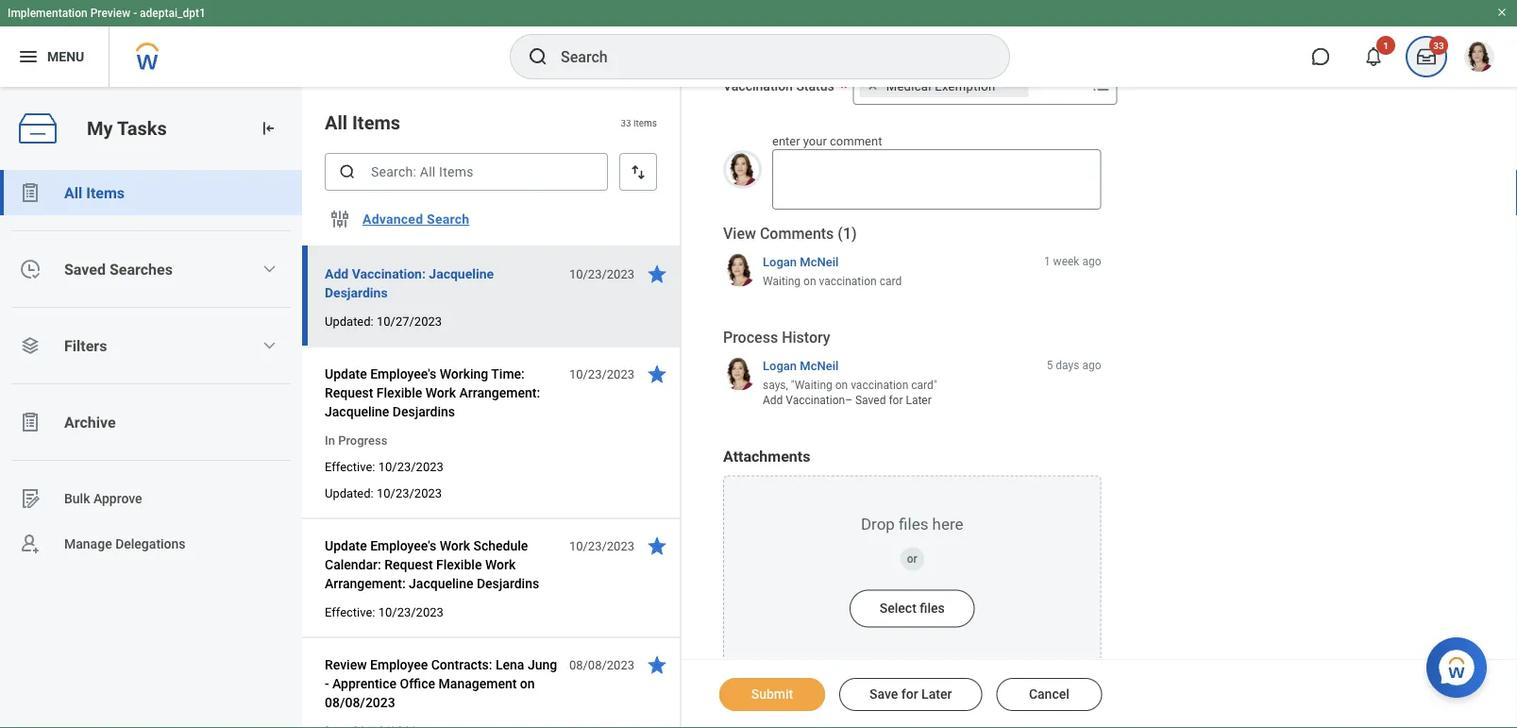 Task type: locate. For each thing, give the bounding box(es) containing it.
update
[[325, 366, 367, 382], [325, 538, 367, 554]]

on right 'waiting'
[[804, 275, 817, 288]]

logan inside process history region
[[763, 359, 797, 373]]

says, "waiting on vaccination card" add vaccination – saved for later
[[763, 379, 938, 407]]

1 chevron down image from the top
[[262, 262, 277, 277]]

update inside the update employee's work schedule calendar: request flexible work arrangement: jacqueline desjardins
[[325, 538, 367, 554]]

0 vertical spatial saved
[[64, 260, 106, 278]]

0 vertical spatial logan mcneil button
[[763, 254, 839, 270]]

10/23/2023
[[569, 267, 635, 281], [569, 367, 635, 381], [378, 460, 444, 474], [377, 486, 442, 500], [569, 539, 635, 553], [378, 605, 444, 619]]

1 horizontal spatial my tasks element
[[1401, 36, 1454, 77]]

mcneil for history
[[800, 359, 839, 373]]

0 vertical spatial all
[[325, 111, 348, 134]]

ago inside process history region
[[1083, 359, 1102, 372]]

2 effective: 10/23/2023 from the top
[[325, 605, 444, 619]]

updated: down in progress
[[325, 486, 374, 500]]

1 horizontal spatial 08/08/2023
[[569, 658, 635, 672]]

1 mcneil from the top
[[800, 255, 839, 269]]

1 vertical spatial add
[[763, 394, 783, 407]]

items
[[352, 111, 401, 134], [86, 184, 125, 202]]

1 horizontal spatial all items
[[325, 111, 401, 134]]

2 horizontal spatial on
[[836, 379, 848, 392]]

10/27/2023
[[377, 314, 442, 328]]

star image for update employee's work schedule calendar: request flexible work arrangement: jacqueline desjardins
[[646, 535, 669, 557]]

2 logan mcneil button from the top
[[763, 358, 839, 374]]

0 horizontal spatial add
[[325, 266, 349, 281]]

1 vertical spatial desjardins
[[393, 404, 455, 419]]

jacqueline down search
[[429, 266, 494, 281]]

0 vertical spatial add
[[325, 266, 349, 281]]

updated: for updated: 10/23/2023
[[325, 486, 374, 500]]

all
[[325, 111, 348, 134], [64, 184, 82, 202]]

logan mcneil
[[763, 255, 839, 269], [763, 359, 839, 373]]

2 vertical spatial desjardins
[[477, 576, 540, 591]]

flexible up progress
[[377, 385, 422, 400]]

logan mcneil button up "waiting
[[763, 358, 839, 374]]

mcneil up "waiting
[[800, 359, 839, 373]]

0 vertical spatial desjardins
[[325, 285, 388, 300]]

0 horizontal spatial 08/08/2023
[[325, 695, 396, 710]]

1 vertical spatial all items
[[64, 184, 125, 202]]

add left vaccination:
[[325, 266, 349, 281]]

logan mcneil button up 'waiting'
[[763, 254, 839, 270]]

0 vertical spatial all items
[[325, 111, 401, 134]]

effective: 10/23/2023 up employee
[[325, 605, 444, 619]]

2 vertical spatial work
[[485, 557, 516, 572]]

0 vertical spatial ago
[[1083, 255, 1102, 268]]

medical
[[887, 79, 932, 93]]

logan for history
[[763, 359, 797, 373]]

all right clipboard icon
[[64, 184, 82, 202]]

chevron down image
[[262, 262, 277, 277], [262, 338, 277, 353]]

08/08/2023
[[569, 658, 635, 672], [325, 695, 396, 710]]

2 vertical spatial on
[[520, 676, 535, 691]]

0 vertical spatial arrangement:
[[460, 385, 540, 400]]

rename image
[[19, 487, 42, 510]]

ago
[[1083, 255, 1102, 268], [1083, 359, 1102, 372]]

review employee contracts: lena jung - apprentice office management on 08/08/2023 button
[[325, 654, 559, 714]]

1 vertical spatial request
[[385, 557, 433, 572]]

- inside menu banner
[[133, 7, 137, 20]]

0 vertical spatial items
[[352, 111, 401, 134]]

logan mcneil for history
[[763, 359, 839, 373]]

1
[[1384, 40, 1389, 51], [1045, 255, 1051, 268]]

2 employee's from the top
[[370, 538, 437, 554]]

1 vertical spatial effective: 10/23/2023
[[325, 605, 444, 619]]

all inside button
[[64, 184, 82, 202]]

in
[[325, 433, 335, 447]]

later inside button
[[922, 687, 952, 702]]

list
[[0, 170, 302, 567]]

or
[[907, 552, 918, 566]]

1 star image from the top
[[646, 263, 669, 285]]

1 vertical spatial logan mcneil button
[[763, 358, 839, 374]]

employee
[[370, 657, 428, 673]]

flexible
[[377, 385, 422, 400], [436, 557, 482, 572]]

saved
[[64, 260, 106, 278], [856, 394, 886, 407]]

0 vertical spatial effective: 10/23/2023
[[325, 460, 444, 474]]

process history region
[[724, 328, 1102, 415]]

delegations
[[115, 536, 186, 552]]

review
[[325, 657, 367, 673]]

effective: 10/23/2023 up updated: 10/23/2023 in the left bottom of the page
[[325, 460, 444, 474]]

0 vertical spatial logan
[[763, 255, 797, 269]]

employee's inside the update employee's work schedule calendar: request flexible work arrangement: jacqueline desjardins
[[370, 538, 437, 554]]

0 vertical spatial -
[[133, 7, 137, 20]]

2 vertical spatial jacqueline
[[409, 576, 474, 591]]

1 horizontal spatial 33
[[1434, 40, 1445, 51]]

vaccination inside says, "waiting on vaccination card" add vaccination – saved for later
[[851, 379, 909, 392]]

1 logan mcneil button from the top
[[763, 254, 839, 270]]

1 vertical spatial updated:
[[325, 486, 374, 500]]

1 vertical spatial on
[[836, 379, 848, 392]]

1 horizontal spatial saved
[[856, 394, 886, 407]]

days
[[1056, 359, 1080, 372]]

office
[[400, 676, 436, 691]]

implementation
[[8, 7, 88, 20]]

chevron down image for filters
[[262, 338, 277, 353]]

1 right notifications large image
[[1384, 40, 1389, 51]]

clipboard image
[[19, 181, 42, 204]]

1 horizontal spatial add
[[763, 394, 783, 407]]

1 horizontal spatial on
[[804, 275, 817, 288]]

request up in progress
[[325, 385, 373, 400]]

add down says,
[[763, 394, 783, 407]]

update inside update employee's working time: request flexible work arrangement: jacqueline desjardins
[[325, 366, 367, 382]]

arrangement: down time:
[[460, 385, 540, 400]]

for right –
[[889, 394, 903, 407]]

0 horizontal spatial all items
[[64, 184, 125, 202]]

updated: left 10/27/2023
[[325, 314, 374, 328]]

star image for review employee contracts: lena jung - apprentice office management on 08/08/2023
[[646, 654, 669, 676]]

1 vertical spatial effective:
[[325, 605, 375, 619]]

08/08/2023 inside review employee contracts: lena jung - apprentice office management on 08/08/2023
[[325, 695, 396, 710]]

effective: down calendar:
[[325, 605, 375, 619]]

advanced search
[[363, 211, 470, 227]]

chevron down image for saved searches
[[262, 262, 277, 277]]

0 horizontal spatial arrangement:
[[325, 576, 406, 591]]

0 horizontal spatial on
[[520, 676, 535, 691]]

card
[[880, 275, 902, 288]]

archive button
[[0, 400, 302, 445]]

saved inside dropdown button
[[64, 260, 106, 278]]

employee's up calendar:
[[370, 538, 437, 554]]

later
[[906, 394, 932, 407], [922, 687, 952, 702]]

for right "save"
[[902, 687, 919, 702]]

1 vertical spatial arrangement:
[[325, 576, 406, 591]]

menu banner
[[0, 0, 1518, 87]]

1 horizontal spatial flexible
[[436, 557, 482, 572]]

0 vertical spatial jacqueline
[[429, 266, 494, 281]]

"waiting
[[791, 379, 833, 392]]

medical exemption, press delete to clear value. option
[[860, 74, 1029, 97]]

flexible down "schedule"
[[436, 557, 482, 572]]

1 vertical spatial for
[[902, 687, 919, 702]]

employee's for request
[[370, 538, 437, 554]]

2 ago from the top
[[1083, 359, 1102, 372]]

saved right –
[[856, 394, 886, 407]]

1 vertical spatial items
[[86, 184, 125, 202]]

notifications large image
[[1365, 47, 1384, 66]]

0 horizontal spatial -
[[133, 7, 137, 20]]

star image for add vaccination: jacqueline desjardins
[[646, 263, 669, 285]]

0 vertical spatial for
[[889, 394, 903, 407]]

logan mcneil up "waiting
[[763, 359, 839, 373]]

0 vertical spatial vaccination
[[819, 275, 877, 288]]

items down the my
[[86, 184, 125, 202]]

vaccination down "waiting
[[786, 394, 846, 407]]

08/08/2023 right jung
[[569, 658, 635, 672]]

my tasks element containing 33
[[1401, 36, 1454, 77]]

mcneil inside process history region
[[800, 359, 839, 373]]

1 vertical spatial -
[[325, 676, 329, 691]]

1 button
[[1354, 36, 1396, 77]]

says,
[[763, 379, 789, 392]]

preview
[[90, 7, 131, 20]]

0 vertical spatial work
[[426, 385, 456, 400]]

0 horizontal spatial request
[[325, 385, 373, 400]]

vaccination up –
[[851, 379, 909, 392]]

1 for 1 week ago
[[1045, 255, 1051, 268]]

1 vertical spatial flexible
[[436, 557, 482, 572]]

1 effective: 10/23/2023 from the top
[[325, 460, 444, 474]]

saved right clock check image
[[64, 260, 106, 278]]

1 vertical spatial mcneil
[[800, 359, 839, 373]]

1 vertical spatial logan mcneil
[[763, 359, 839, 373]]

0 vertical spatial effective:
[[325, 460, 375, 474]]

0 horizontal spatial desjardins
[[325, 285, 388, 300]]

desjardins down "schedule"
[[477, 576, 540, 591]]

0 vertical spatial mcneil
[[800, 255, 839, 269]]

- right preview at left
[[133, 7, 137, 20]]

2 logan from the top
[[763, 359, 797, 373]]

0 vertical spatial flexible
[[377, 385, 422, 400]]

jacqueline inside the update employee's work schedule calendar: request flexible work arrangement: jacqueline desjardins
[[409, 576, 474, 591]]

logan mcneil button for history
[[763, 358, 839, 374]]

0 vertical spatial chevron down image
[[262, 262, 277, 277]]

jacqueline down "schedule"
[[409, 576, 474, 591]]

0 vertical spatial later
[[906, 394, 932, 407]]

Search Workday  search field
[[561, 36, 971, 77]]

management
[[439, 676, 517, 691]]

0 vertical spatial my tasks element
[[1401, 36, 1454, 77]]

arrangement: down calendar:
[[325, 576, 406, 591]]

mcneil for comments
[[800, 255, 839, 269]]

list containing all items
[[0, 170, 302, 567]]

0 vertical spatial 08/08/2023
[[569, 658, 635, 672]]

update up calendar:
[[325, 538, 367, 554]]

update down updated: 10/27/2023
[[325, 366, 367, 382]]

logan
[[763, 255, 797, 269], [763, 359, 797, 373]]

saved searches button
[[0, 247, 302, 292]]

0 horizontal spatial 33
[[621, 117, 632, 128]]

5
[[1047, 359, 1054, 372]]

work left "schedule"
[[440, 538, 470, 554]]

chevron down image inside saved searches dropdown button
[[262, 262, 277, 277]]

jung
[[528, 657, 557, 673]]

1 vertical spatial employee's
[[370, 538, 437, 554]]

advanced
[[363, 211, 423, 227]]

desjardins down vaccination:
[[325, 285, 388, 300]]

0 vertical spatial 1
[[1384, 40, 1389, 51]]

submit
[[752, 687, 794, 702]]

- down review
[[325, 676, 329, 691]]

1 vertical spatial ago
[[1083, 359, 1102, 372]]

1 vertical spatial 08/08/2023
[[325, 695, 396, 710]]

0 vertical spatial logan mcneil
[[763, 255, 839, 269]]

0 horizontal spatial saved
[[64, 260, 106, 278]]

bulk
[[64, 491, 90, 506]]

1 logan from the top
[[763, 255, 797, 269]]

33 inside button
[[1434, 40, 1445, 51]]

employee's
[[370, 366, 437, 382], [370, 538, 437, 554]]

on down jung
[[520, 676, 535, 691]]

4 star image from the top
[[646, 654, 669, 676]]

0 horizontal spatial 1
[[1045, 255, 1051, 268]]

2 logan mcneil from the top
[[763, 359, 839, 373]]

on inside says, "waiting on vaccination card" add vaccination – saved for later
[[836, 379, 848, 392]]

waiting on vaccination card
[[763, 275, 902, 288]]

update for update employee's working time: request flexible work arrangement: jacqueline desjardins
[[325, 366, 367, 382]]

later down card"
[[906, 394, 932, 407]]

comment
[[830, 134, 883, 148]]

1 inside button
[[1384, 40, 1389, 51]]

1 vertical spatial jacqueline
[[325, 404, 390, 419]]

1 horizontal spatial request
[[385, 557, 433, 572]]

effective:
[[325, 460, 375, 474], [325, 605, 375, 619]]

effective: down in progress
[[325, 460, 375, 474]]

star image
[[646, 263, 669, 285], [646, 363, 669, 385], [646, 535, 669, 557], [646, 654, 669, 676]]

0 vertical spatial 33
[[1434, 40, 1445, 51]]

1 horizontal spatial -
[[325, 676, 329, 691]]

request right calendar:
[[385, 557, 433, 572]]

close environment banner image
[[1497, 7, 1508, 18]]

jacqueline up in progress
[[325, 404, 390, 419]]

33 left items
[[621, 117, 632, 128]]

1 updated: from the top
[[325, 314, 374, 328]]

ago right week
[[1083, 255, 1102, 268]]

1 vertical spatial later
[[922, 687, 952, 702]]

mcneil up waiting on vaccination card
[[800, 255, 839, 269]]

later right "save"
[[922, 687, 952, 702]]

logan up 'waiting'
[[763, 255, 797, 269]]

logan up says,
[[763, 359, 797, 373]]

add
[[325, 266, 349, 281], [763, 394, 783, 407]]

justify image
[[17, 45, 40, 68]]

items up search image
[[352, 111, 401, 134]]

my
[[87, 117, 113, 139]]

0 vertical spatial update
[[325, 366, 367, 382]]

33 for 33 items
[[621, 117, 632, 128]]

33 button
[[1406, 36, 1449, 77]]

1 employee's from the top
[[370, 366, 437, 382]]

2 star image from the top
[[646, 363, 669, 385]]

1 vertical spatial saved
[[856, 394, 886, 407]]

my tasks element inside menu banner
[[1401, 36, 1454, 77]]

desjardins inside update employee's working time: request flexible work arrangement: jacqueline desjardins
[[393, 404, 455, 419]]

1 vertical spatial vaccination
[[851, 379, 909, 392]]

inbox large image
[[1418, 47, 1437, 66]]

0 horizontal spatial flexible
[[377, 385, 422, 400]]

1 vertical spatial all
[[64, 184, 82, 202]]

logan mcneil button
[[763, 254, 839, 270], [763, 358, 839, 374]]

employee's for flexible
[[370, 366, 437, 382]]

1 horizontal spatial desjardins
[[393, 404, 455, 419]]

all up search image
[[325, 111, 348, 134]]

1 horizontal spatial 1
[[1384, 40, 1389, 51]]

all items right clipboard icon
[[64, 184, 125, 202]]

0 vertical spatial request
[[325, 385, 373, 400]]

work inside update employee's working time: request flexible work arrangement: jacqueline desjardins
[[426, 385, 456, 400]]

profile logan mcneil image
[[1465, 42, 1495, 76]]

chevron down image inside filters dropdown button
[[262, 338, 277, 353]]

0 horizontal spatial all
[[64, 184, 82, 202]]

save for later
[[870, 687, 952, 702]]

vaccination
[[819, 275, 877, 288], [851, 379, 909, 392]]

1 horizontal spatial items
[[352, 111, 401, 134]]

exemption
[[935, 79, 996, 93]]

vaccination inside says, "waiting on vaccination card" add vaccination – saved for later
[[786, 394, 846, 407]]

logan mcneil up 'waiting'
[[763, 255, 839, 269]]

work down "schedule"
[[485, 557, 516, 572]]

mcneil
[[800, 255, 839, 269], [800, 359, 839, 373]]

employee's down 10/27/2023
[[370, 366, 437, 382]]

vaccination
[[724, 78, 793, 94], [786, 394, 846, 407]]

1 horizontal spatial arrangement:
[[460, 385, 540, 400]]

1 vertical spatial vaccination
[[786, 394, 846, 407]]

2 chevron down image from the top
[[262, 338, 277, 353]]

my tasks element
[[1401, 36, 1454, 77], [0, 87, 302, 728]]

1 left week
[[1045, 255, 1051, 268]]

all items up search image
[[325, 111, 401, 134]]

ago right days
[[1083, 359, 1102, 372]]

update for update employee's work schedule calendar: request flexible work arrangement: jacqueline desjardins
[[325, 538, 367, 554]]

2 updated: from the top
[[325, 486, 374, 500]]

configure image
[[329, 208, 351, 230]]

08/08/2023 down apprentice at the left bottom
[[325, 695, 396, 710]]

my tasks
[[87, 117, 167, 139]]

on up –
[[836, 379, 848, 392]]

0 vertical spatial employee's
[[370, 366, 437, 382]]

vaccination down search workday search field
[[724, 78, 793, 94]]

for
[[889, 394, 903, 407], [902, 687, 919, 702]]

logan mcneil inside process history region
[[763, 359, 839, 373]]

1 vertical spatial update
[[325, 538, 367, 554]]

33 for 33
[[1434, 40, 1445, 51]]

updated: for updated: 10/27/2023
[[325, 314, 374, 328]]

(1)
[[838, 225, 857, 243]]

3 star image from the top
[[646, 535, 669, 557]]

0 vertical spatial on
[[804, 275, 817, 288]]

1 logan mcneil from the top
[[763, 255, 839, 269]]

for inside says, "waiting on vaccination card" add vaccination – saved for later
[[889, 394, 903, 407]]

33
[[1434, 40, 1445, 51], [621, 117, 632, 128]]

1 horizontal spatial all
[[325, 111, 348, 134]]

1 vertical spatial 33
[[621, 117, 632, 128]]

search
[[427, 211, 470, 227]]

my tasks element containing my tasks
[[0, 87, 302, 728]]

-
[[133, 7, 137, 20], [325, 676, 329, 691]]

0 horizontal spatial my tasks element
[[0, 87, 302, 728]]

later inside says, "waiting on vaccination card" add vaccination – saved for later
[[906, 394, 932, 407]]

0 vertical spatial updated:
[[325, 314, 374, 328]]

waiting
[[763, 275, 801, 288]]

contracts:
[[431, 657, 493, 673]]

logan for comments
[[763, 255, 797, 269]]

request
[[325, 385, 373, 400], [385, 557, 433, 572]]

jacqueline
[[429, 266, 494, 281], [325, 404, 390, 419], [409, 576, 474, 591]]

1 ago from the top
[[1083, 255, 1102, 268]]

1 vertical spatial logan
[[763, 359, 797, 373]]

work down working
[[426, 385, 456, 400]]

1 vertical spatial 1
[[1045, 255, 1051, 268]]

33 inside item list element
[[621, 117, 632, 128]]

time:
[[491, 366, 525, 382]]

2 mcneil from the top
[[800, 359, 839, 373]]

0 horizontal spatial items
[[86, 184, 125, 202]]

33 left profile logan mcneil icon
[[1434, 40, 1445, 51]]

2 update from the top
[[325, 538, 367, 554]]

view comments (1)
[[724, 225, 857, 243]]

2 horizontal spatial desjardins
[[477, 576, 540, 591]]

logan mcneil button inside process history region
[[763, 358, 839, 374]]

desjardins down working
[[393, 404, 455, 419]]

desjardins
[[325, 285, 388, 300], [393, 404, 455, 419], [477, 576, 540, 591]]

1 vertical spatial my tasks element
[[0, 87, 302, 728]]

1 update from the top
[[325, 366, 367, 382]]

1 vertical spatial chevron down image
[[262, 338, 277, 353]]

arrangement:
[[460, 385, 540, 400], [325, 576, 406, 591]]

employee's inside update employee's working time: request flexible work arrangement: jacqueline desjardins
[[370, 366, 437, 382]]

on
[[804, 275, 817, 288], [836, 379, 848, 392], [520, 676, 535, 691]]

updated: 10/23/2023
[[325, 486, 442, 500]]

vaccination left card
[[819, 275, 877, 288]]

1 vertical spatial work
[[440, 538, 470, 554]]



Task type: vqa. For each thing, say whether or not it's contained in the screenshot.
Phone Maria Cardoza ELEMENT
no



Task type: describe. For each thing, give the bounding box(es) containing it.
select files button
[[850, 590, 975, 627]]

apprentice
[[333, 676, 397, 691]]

all items inside item list element
[[325, 111, 401, 134]]

Search: All Items text field
[[325, 153, 608, 191]]

logan mcneil button for comments
[[763, 254, 839, 270]]

update employee's working time: request flexible work arrangement: jacqueline desjardins button
[[325, 363, 559, 423]]

–
[[846, 394, 853, 407]]

0 vertical spatial vaccination
[[724, 78, 793, 94]]

working
[[440, 366, 489, 382]]

1 week ago
[[1045, 255, 1102, 268]]

search image
[[527, 45, 550, 68]]

medical exemption element
[[887, 77, 996, 94]]

update employee's work schedule calendar: request flexible work arrangement: jacqueline desjardins
[[325, 538, 540, 591]]

process
[[724, 329, 778, 347]]

flexible inside update employee's working time: request flexible work arrangement: jacqueline desjardins
[[377, 385, 422, 400]]

updated: 10/27/2023
[[325, 314, 442, 328]]

select files
[[880, 601, 945, 616]]

schedule
[[474, 538, 528, 554]]

update employee's work schedule calendar: request flexible work arrangement: jacqueline desjardins button
[[325, 535, 559, 595]]

33 items
[[621, 117, 657, 128]]

implementation preview -   adeptai_dpt1
[[8, 7, 206, 20]]

approve
[[93, 491, 142, 506]]

jacqueline inside update employee's working time: request flexible work arrangement: jacqueline desjardins
[[325, 404, 390, 419]]

1 effective: from the top
[[325, 460, 375, 474]]

add vaccination: jacqueline desjardins
[[325, 266, 494, 300]]

request inside update employee's working time: request flexible work arrangement: jacqueline desjardins
[[325, 385, 373, 400]]

vaccination:
[[352, 266, 426, 281]]

perspective image
[[19, 334, 42, 357]]

saved inside says, "waiting on vaccination card" add vaccination – saved for later
[[856, 394, 886, 407]]

add inside add vaccination: jacqueline desjardins
[[325, 266, 349, 281]]

status
[[797, 78, 835, 94]]

progress
[[338, 433, 388, 447]]

select
[[880, 601, 917, 616]]

manage
[[64, 536, 112, 552]]

1 for 1
[[1384, 40, 1389, 51]]

5 days ago
[[1047, 359, 1102, 372]]

prompts image
[[1091, 73, 1113, 96]]

x small image
[[864, 76, 883, 95]]

attachments region
[[724, 447, 1102, 666]]

advanced search button
[[355, 200, 477, 238]]

view
[[724, 225, 757, 243]]

all inside item list element
[[325, 111, 348, 134]]

employee's photo (logan mcneil) image
[[724, 150, 762, 189]]

searches
[[110, 260, 173, 278]]

save for later button
[[840, 678, 983, 711]]

manage delegations link
[[0, 521, 302, 567]]

user plus image
[[19, 533, 42, 555]]

action bar region
[[682, 659, 1518, 728]]

saved searches
[[64, 260, 173, 278]]

save
[[870, 687, 899, 702]]

search image
[[338, 162, 357, 181]]

card"
[[912, 379, 938, 392]]

on inside review employee contracts: lena jung - apprentice office management on 08/08/2023
[[520, 676, 535, 691]]

bulk approve link
[[0, 476, 302, 521]]

clock check image
[[19, 258, 42, 281]]

all items button
[[0, 170, 302, 215]]

review employee contracts: lena jung - apprentice office management on 08/08/2023
[[325, 657, 557, 710]]

- inside review employee contracts: lena jung - apprentice office management on 08/08/2023
[[325, 676, 329, 691]]

items inside item list element
[[352, 111, 401, 134]]

medical exemption
[[887, 79, 996, 93]]

related actions image
[[1006, 79, 1020, 92]]

transformation import image
[[259, 119, 278, 138]]

history
[[782, 329, 831, 347]]

items inside button
[[86, 184, 125, 202]]

enter your comment text field
[[773, 149, 1102, 210]]

comments
[[760, 225, 834, 243]]

vaccination status
[[724, 78, 835, 94]]

your
[[804, 134, 827, 148]]

ago for process history
[[1083, 359, 1102, 372]]

enter your comment
[[773, 134, 883, 148]]

item list element
[[302, 87, 682, 728]]

items
[[634, 117, 657, 128]]

files
[[920, 601, 945, 616]]

submit button
[[720, 678, 826, 711]]

cancel
[[1029, 687, 1070, 702]]

all items inside button
[[64, 184, 125, 202]]

for inside button
[[902, 687, 919, 702]]

desjardins inside add vaccination: jacqueline desjardins
[[325, 285, 388, 300]]

menu
[[47, 49, 84, 64]]

star image for update employee's working time: request flexible work arrangement: jacqueline desjardins
[[646, 363, 669, 385]]

add inside says, "waiting on vaccination card" add vaccination – saved for later
[[763, 394, 783, 407]]

arrangement: inside update employee's working time: request flexible work arrangement: jacqueline desjardins
[[460, 385, 540, 400]]

menu button
[[0, 26, 109, 87]]

archive
[[64, 413, 116, 431]]

add vaccination: jacqueline desjardins button
[[325, 263, 559, 304]]

request inside the update employee's work schedule calendar: request flexible work arrangement: jacqueline desjardins
[[385, 557, 433, 572]]

week
[[1054, 255, 1080, 268]]

sort image
[[629, 162, 648, 181]]

flexible inside the update employee's work schedule calendar: request flexible work arrangement: jacqueline desjardins
[[436, 557, 482, 572]]

ago for view comments (1)
[[1083, 255, 1102, 268]]

in progress
[[325, 433, 388, 447]]

filters
[[64, 337, 107, 355]]

adeptai_dpt1
[[140, 7, 206, 20]]

process history
[[724, 329, 831, 347]]

desjardins inside the update employee's work schedule calendar: request flexible work arrangement: jacqueline desjardins
[[477, 576, 540, 591]]

tasks
[[117, 117, 167, 139]]

clipboard image
[[19, 411, 42, 434]]

enter
[[773, 134, 801, 148]]

lena
[[496, 657, 525, 673]]

cancel button
[[997, 678, 1103, 711]]

jacqueline inside add vaccination: jacqueline desjardins
[[429, 266, 494, 281]]

calendar:
[[325, 557, 381, 572]]

filters button
[[0, 323, 302, 368]]

attachments
[[724, 448, 811, 465]]

manage delegations
[[64, 536, 186, 552]]

arrangement: inside the update employee's work schedule calendar: request flexible work arrangement: jacqueline desjardins
[[325, 576, 406, 591]]

bulk approve
[[64, 491, 142, 506]]

logan mcneil for comments
[[763, 255, 839, 269]]

2 effective: from the top
[[325, 605, 375, 619]]



